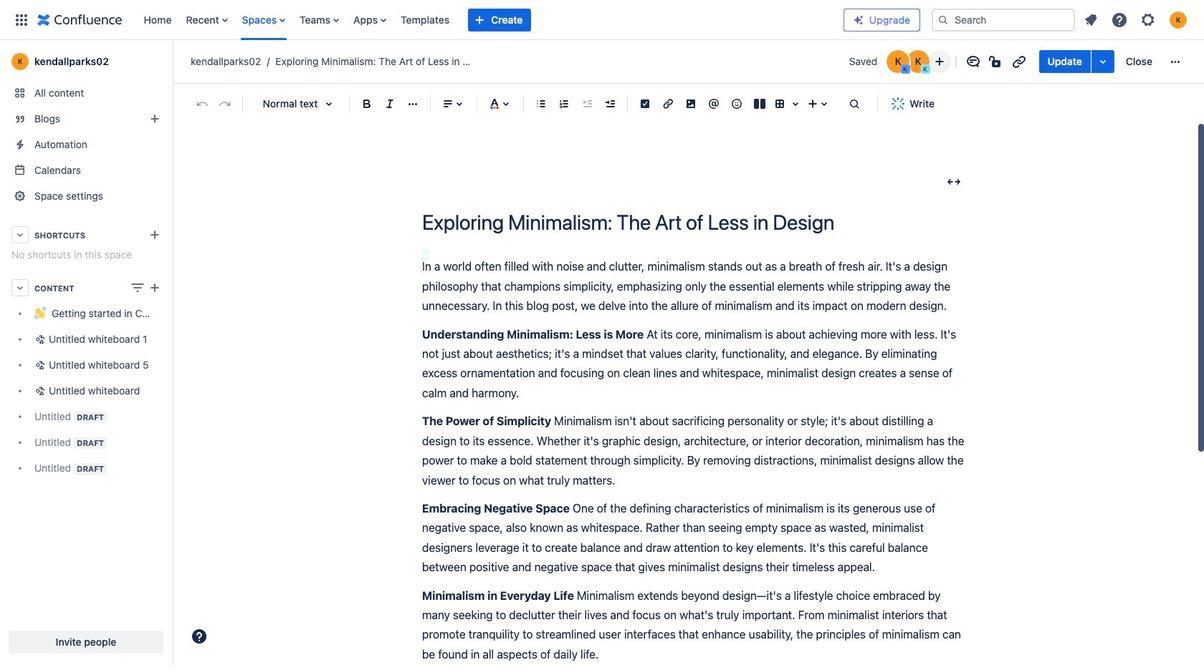 Task type: vqa. For each thing, say whether or not it's contained in the screenshot.
tree
yes



Task type: locate. For each thing, give the bounding box(es) containing it.
confluence image
[[37, 11, 122, 28], [37, 11, 122, 28]]

group
[[1039, 50, 1161, 73]]

more formatting image
[[404, 95, 421, 113]]

table ⇧⌥t image
[[771, 95, 788, 113]]

bold ⌘b image
[[358, 95, 376, 113]]

action item [] image
[[636, 95, 654, 113]]

create a blog image
[[146, 110, 163, 128]]

make page full-width image
[[945, 174, 963, 191]]

numbered list ⌘⇧7 image
[[556, 95, 573, 113]]

None search field
[[932, 8, 1075, 31]]

mention @ image
[[705, 95, 723, 113]]

1 horizontal spatial list
[[1078, 7, 1196, 33]]

avatar group element
[[885, 49, 931, 75]]

adjust update settings image
[[1094, 53, 1112, 70]]

banner
[[0, 0, 1204, 40]]

list for premium image
[[1078, 7, 1196, 33]]

premium image
[[853, 14, 864, 25]]

add image, video, or file image
[[682, 95, 700, 113]]

bullet list ⌘⇧8 image
[[533, 95, 550, 113]]

tree
[[6, 301, 166, 482]]

text formatting group
[[356, 92, 424, 115]]

no restrictions image
[[987, 53, 1005, 70]]

space element
[[0, 40, 172, 666]]

search image
[[938, 14, 949, 25]]

0 horizontal spatial list
[[137, 0, 844, 40]]

add shortcut image
[[146, 227, 163, 244]]

copy link image
[[1010, 53, 1028, 70]]

table size image
[[787, 95, 804, 113]]

find and replace image
[[846, 95, 863, 113]]

list
[[137, 0, 844, 40], [1078, 7, 1196, 33]]

layouts image
[[751, 95, 768, 113]]

Search field
[[932, 8, 1075, 31]]

change view image
[[129, 280, 146, 297]]

Blog post title text field
[[422, 211, 967, 235]]



Task type: describe. For each thing, give the bounding box(es) containing it.
notification icon image
[[1082, 11, 1100, 28]]

emoji : image
[[728, 95, 745, 113]]

more image
[[1167, 53, 1184, 70]]

invite to edit image
[[931, 53, 948, 70]]

indent tab image
[[601, 95, 619, 113]]

Main content area, start typing to enter text. text field
[[422, 258, 967, 666]]

align left image
[[439, 95, 457, 113]]

list for appswitcher icon
[[137, 0, 844, 40]]

your profile and preferences image
[[1170, 11, 1187, 28]]

appswitcher icon image
[[13, 11, 30, 28]]

list formating group
[[530, 92, 621, 115]]

settings icon image
[[1140, 11, 1157, 28]]

collapse sidebar image
[[156, 47, 188, 76]]

link ⌘k image
[[659, 95, 677, 113]]

global element
[[9, 0, 844, 40]]

tree inside space element
[[6, 301, 166, 482]]

comment icon image
[[964, 53, 982, 70]]

create image
[[146, 280, 163, 297]]

help icon image
[[1111, 11, 1128, 28]]

italic ⌘i image
[[381, 95, 399, 113]]



